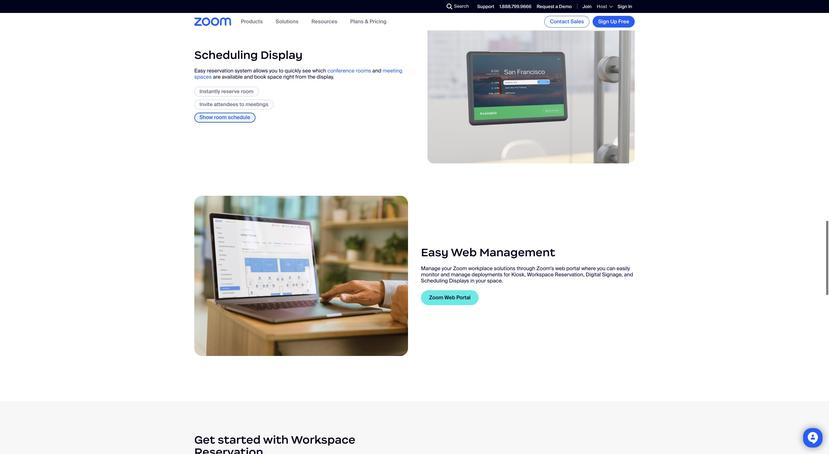 Task type: locate. For each thing, give the bounding box(es) containing it.
deployments
[[472, 271, 503, 278]]

meeting
[[383, 67, 403, 74]]

1 vertical spatial room
[[214, 114, 227, 121]]

man reviewing floor plans on computer image
[[194, 196, 408, 356]]

zoom's
[[537, 265, 554, 272]]

you inside 'manage your zoom workplace solutions through zoom's web portal where you can easily monitor and manage deployments for kiosk, workspace reservation, digital signage, and scheduling displays in your space.'
[[597, 265, 606, 272]]

0 horizontal spatial room
[[214, 114, 227, 121]]

you
[[269, 67, 278, 74], [597, 265, 606, 272]]

request
[[537, 3, 555, 9]]

1 horizontal spatial scheduling
[[421, 278, 448, 284]]

sign for sign in
[[618, 3, 627, 9]]

0 vertical spatial web
[[451, 246, 477, 260]]

web left portal
[[445, 295, 455, 301]]

search image
[[447, 4, 453, 9]]

your right the in
[[476, 278, 486, 284]]

1 horizontal spatial zoom
[[453, 265, 467, 272]]

request a demo link
[[537, 3, 572, 9]]

0 vertical spatial workspace
[[527, 271, 554, 278]]

sign up free
[[598, 18, 629, 25]]

show room schedule
[[200, 114, 250, 121]]

1 vertical spatial workspace
[[291, 433, 356, 447]]

1 horizontal spatial room
[[241, 88, 254, 95]]

in
[[470, 278, 475, 284]]

1 horizontal spatial easy
[[421, 246, 449, 260]]

workspace inside get started with workspace reservation
[[291, 433, 356, 447]]

scheduling inside scheduling display element
[[194, 48, 258, 62]]

zoom down monitor
[[429, 295, 443, 301]]

room up 'meetings' on the left top
[[241, 88, 254, 95]]

sign left in
[[618, 3, 627, 9]]

resources
[[312, 18, 337, 25]]

room
[[241, 88, 254, 95], [214, 114, 227, 121]]

invite attendees to meetings
[[200, 101, 268, 108]]

scheduling down manage
[[421, 278, 448, 284]]

to up schedule
[[240, 101, 244, 108]]

1 vertical spatial sign
[[598, 18, 609, 25]]

free
[[619, 18, 629, 25]]

easy inside scheduling display element
[[194, 67, 206, 74]]

displays
[[449, 278, 469, 284]]

spaces
[[194, 74, 212, 80]]

easy left are
[[194, 67, 206, 74]]

attendees
[[214, 101, 238, 108]]

web up manage
[[451, 246, 477, 260]]

0 vertical spatial zoom
[[453, 265, 467, 272]]

easy up manage
[[421, 246, 449, 260]]

easy for easy web management
[[421, 246, 449, 260]]

demo
[[559, 3, 572, 9]]

solutions
[[494, 265, 516, 272]]

workspace
[[527, 271, 554, 278], [291, 433, 356, 447]]

1 vertical spatial to
[[240, 101, 244, 108]]

instantly reserve room
[[200, 88, 254, 95]]

0 vertical spatial you
[[269, 67, 278, 74]]

manage
[[451, 271, 471, 278]]

scheduling
[[194, 48, 258, 62], [421, 278, 448, 284]]

workspace inside 'manage your zoom workplace solutions through zoom's web portal where you can easily monitor and manage deployments for kiosk, workspace reservation, digital signage, and scheduling displays in your space.'
[[527, 271, 554, 278]]

signage,
[[602, 271, 623, 278]]

sign for sign up free
[[598, 18, 609, 25]]

0 vertical spatial room
[[241, 88, 254, 95]]

0 horizontal spatial zoom
[[429, 295, 443, 301]]

join link
[[583, 3, 592, 9]]

sign in
[[618, 3, 632, 9]]

1 horizontal spatial sign
[[618, 3, 627, 9]]

1 horizontal spatial workspace
[[527, 271, 554, 278]]

1 horizontal spatial you
[[597, 265, 606, 272]]

1 vertical spatial you
[[597, 265, 606, 272]]

sign left 'up'
[[598, 18, 609, 25]]

up
[[611, 18, 617, 25]]

0 horizontal spatial scheduling
[[194, 48, 258, 62]]

and left book
[[244, 74, 253, 80]]

zoom web portal link
[[421, 291, 479, 306]]

1 vertical spatial scheduling
[[421, 278, 448, 284]]

to left quickly
[[279, 67, 284, 74]]

and right monitor
[[441, 271, 450, 278]]

plans & pricing
[[350, 18, 387, 25]]

web
[[555, 265, 565, 272]]

None search field
[[423, 1, 448, 12]]

scheduling up reservation
[[194, 48, 258, 62]]

and right rooms
[[373, 67, 382, 74]]

0 vertical spatial scheduling
[[194, 48, 258, 62]]

sign
[[618, 3, 627, 9], [598, 18, 609, 25]]

0 horizontal spatial to
[[240, 101, 244, 108]]

and
[[373, 67, 382, 74], [244, 74, 253, 80], [441, 271, 450, 278], [624, 271, 633, 278]]

reserve
[[221, 88, 240, 95]]

zoom web portal
[[429, 295, 471, 301]]

you inside scheduling display element
[[269, 67, 278, 74]]

display.
[[317, 74, 334, 80]]

solutions
[[276, 18, 299, 25]]

book
[[254, 74, 266, 80]]

your right manage
[[442, 265, 452, 272]]

1.888.799.9666 link
[[500, 3, 532, 9]]

you right "allows"
[[269, 67, 278, 74]]

portal
[[457, 295, 471, 301]]

room right show
[[214, 114, 227, 121]]

meeting spaces
[[194, 67, 403, 80]]

1 vertical spatial your
[[476, 278, 486, 284]]

plans
[[350, 18, 364, 25]]

0 vertical spatial your
[[442, 265, 452, 272]]

to
[[279, 67, 284, 74], [240, 101, 244, 108]]

display
[[261, 48, 303, 62]]

zoom
[[453, 265, 467, 272], [429, 295, 443, 301]]

plans & pricing link
[[350, 18, 387, 25]]

to inside button
[[240, 101, 244, 108]]

space
[[267, 74, 282, 80]]

1 vertical spatial web
[[445, 295, 455, 301]]

where
[[582, 265, 596, 272]]

search
[[454, 3, 469, 9]]

0 vertical spatial to
[[279, 67, 284, 74]]

instantly
[[200, 88, 220, 95]]

you left can
[[597, 265, 606, 272]]

host button
[[597, 4, 613, 9]]

join
[[583, 3, 592, 9]]

0 horizontal spatial workspace
[[291, 433, 356, 447]]

0 vertical spatial easy
[[194, 67, 206, 74]]

web
[[451, 246, 477, 260], [445, 295, 455, 301]]

0 horizontal spatial you
[[269, 67, 278, 74]]

manage
[[421, 265, 441, 272]]

sign up free link
[[593, 16, 635, 28]]

meeting spaces link
[[194, 67, 403, 80]]

0 horizontal spatial sign
[[598, 18, 609, 25]]

0 horizontal spatial easy
[[194, 67, 206, 74]]

zoom up displays
[[453, 265, 467, 272]]

0 vertical spatial sign
[[618, 3, 627, 9]]

host
[[597, 4, 608, 9]]

kiosk,
[[512, 271, 526, 278]]

1 vertical spatial easy
[[421, 246, 449, 260]]

1 horizontal spatial to
[[279, 67, 284, 74]]

and right the signage,
[[624, 271, 633, 278]]

instantly reserve room button
[[194, 87, 259, 97]]

portal
[[567, 265, 580, 272]]



Task type: vqa. For each thing, say whether or not it's contained in the screenshot.
Phone to the bottom
no



Task type: describe. For each thing, give the bounding box(es) containing it.
conference
[[328, 67, 355, 74]]

with
[[263, 433, 289, 447]]

resources button
[[312, 18, 337, 25]]

pricing
[[370, 18, 387, 25]]

a
[[556, 3, 558, 9]]

the
[[308, 74, 316, 80]]

reservation,
[[555, 271, 585, 278]]

contact sales
[[550, 18, 584, 25]]

solutions button
[[276, 18, 299, 25]]

management
[[480, 246, 555, 260]]

from
[[295, 74, 307, 80]]

workplace
[[469, 265, 493, 272]]

1 vertical spatial zoom
[[429, 295, 443, 301]]

in
[[628, 3, 632, 9]]

which
[[312, 67, 326, 74]]

allows
[[253, 67, 268, 74]]

reservation
[[207, 67, 234, 74]]

scheduling display element
[[194, 8, 635, 164]]

schedule
[[228, 114, 250, 121]]

products button
[[241, 18, 263, 25]]

invite
[[200, 101, 213, 108]]

get
[[194, 433, 215, 447]]

rooms
[[356, 67, 371, 74]]

&
[[365, 18, 369, 25]]

started
[[218, 433, 261, 447]]

system
[[235, 67, 252, 74]]

meetings
[[246, 101, 268, 108]]

easily
[[617, 265, 630, 272]]

zoom logo image
[[194, 18, 231, 26]]

1 horizontal spatial your
[[476, 278, 486, 284]]

can
[[607, 265, 616, 272]]

support link
[[477, 3, 494, 9]]

web for zoom
[[445, 295, 455, 301]]

are available and book space right from the display.
[[212, 74, 334, 80]]

sign in link
[[618, 3, 632, 9]]

see
[[302, 67, 311, 74]]

web for easy
[[451, 246, 477, 260]]

monitor
[[421, 271, 440, 278]]

reservation
[[194, 446, 263, 455]]

1.888.799.9666
[[500, 3, 532, 9]]

conference rooms link
[[328, 67, 371, 74]]

invite attendees to meetings button
[[194, 100, 274, 110]]

manage your zoom workplace solutions through zoom's web portal where you can easily monitor and manage deployments for kiosk, workspace reservation, digital signage, and scheduling displays in your space.
[[421, 265, 633, 284]]

show room schedule button
[[194, 113, 255, 123]]

zoom inside 'manage your zoom workplace solutions through zoom's web portal where you can easily monitor and manage deployments for kiosk, workspace reservation, digital signage, and scheduling displays in your space.'
[[453, 265, 467, 272]]

get started with workspace reservation
[[194, 433, 356, 455]]

show
[[200, 114, 213, 121]]

meeting scheduler on an ipad image
[[428, 8, 635, 164]]

contact
[[550, 18, 570, 25]]

scheduling inside 'manage your zoom workplace solutions through zoom's web portal where you can easily monitor and manage deployments for kiosk, workspace reservation, digital signage, and scheduling displays in your space.'
[[421, 278, 448, 284]]

for
[[504, 271, 510, 278]]

search image
[[447, 4, 453, 9]]

are
[[213, 74, 221, 80]]

right
[[283, 74, 294, 80]]

0 horizontal spatial your
[[442, 265, 452, 272]]

request a demo
[[537, 3, 572, 9]]

quickly
[[285, 67, 301, 74]]

space.
[[487, 278, 503, 284]]

contact sales link
[[545, 16, 590, 28]]

easy web management
[[421, 246, 555, 260]]

easy reservation system allows you to quickly see which conference rooms and
[[194, 67, 383, 74]]

available
[[222, 74, 243, 80]]

through
[[517, 265, 535, 272]]

products
[[241, 18, 263, 25]]

sales
[[571, 18, 584, 25]]

easy for easy reservation system allows you to quickly see which conference rooms and
[[194, 67, 206, 74]]

support
[[477, 3, 494, 9]]

digital
[[586, 271, 601, 278]]



